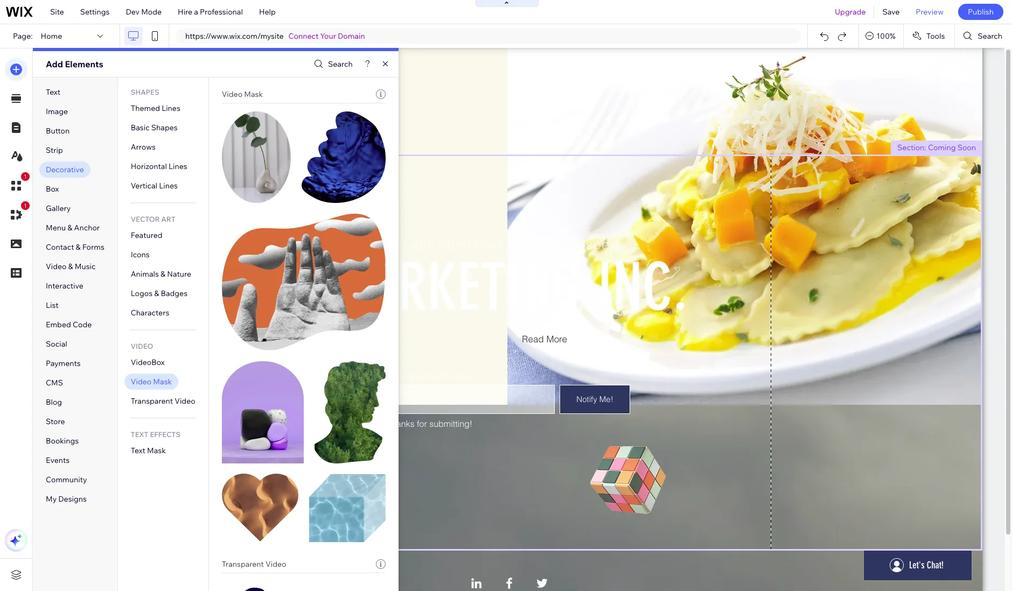 Task type: locate. For each thing, give the bounding box(es) containing it.
contact
[[46, 243, 74, 252]]

0 vertical spatial 1
[[24, 174, 27, 180]]

2 1 from the top
[[24, 203, 27, 209]]

0 vertical spatial search
[[979, 31, 1003, 41]]

& right menu at the left top of the page
[[68, 223, 72, 233]]

video mask
[[222, 89, 263, 99], [131, 377, 172, 387]]

0 horizontal spatial search button
[[312, 56, 353, 72]]

lines for vertical lines
[[159, 181, 178, 191]]

code
[[73, 320, 92, 330]]

vector art down change
[[174, 290, 205, 298]]

&
[[68, 223, 72, 233], [76, 243, 81, 252], [68, 262, 73, 272], [161, 270, 166, 279], [154, 289, 159, 299]]

community
[[46, 475, 87, 485]]

vector right change
[[208, 268, 231, 278]]

anchor
[[74, 223, 100, 233]]

0 vertical spatial transparent
[[131, 397, 173, 406]]

1 vertical spatial vector
[[208, 268, 231, 278]]

shapes down themed lines
[[151, 123, 178, 133]]

text for text effects
[[131, 431, 149, 439]]

0 vertical spatial lines
[[162, 103, 180, 113]]

contact & forms
[[46, 243, 104, 252]]

animals & nature
[[131, 270, 191, 279]]

featured
[[131, 231, 163, 240]]

themed lines
[[131, 103, 180, 113]]

0 horizontal spatial art
[[161, 215, 175, 224]]

logos
[[131, 289, 153, 299]]

1 vertical spatial text
[[131, 431, 149, 439]]

& for anchor
[[68, 223, 72, 233]]

my
[[46, 495, 57, 505]]

1 left 'gallery'
[[24, 203, 27, 209]]

1 button
[[5, 172, 30, 197], [5, 202, 30, 226]]

gallery
[[46, 204, 71, 213]]

publish
[[969, 7, 995, 17]]

& for music
[[68, 262, 73, 272]]

search button down your
[[312, 56, 353, 72]]

art up featured
[[161, 215, 175, 224]]

0 vertical spatial 1 button
[[5, 172, 30, 197]]

list
[[46, 301, 59, 310]]

events
[[46, 456, 70, 466]]

search down the domain
[[328, 59, 353, 69]]

basic
[[131, 123, 150, 133]]

video & music
[[46, 262, 96, 272]]

search down publish button
[[979, 31, 1003, 41]]

& right logos
[[154, 289, 159, 299]]

shapes up themed
[[131, 88, 159, 96]]

add elements
[[46, 59, 103, 70]]

1 horizontal spatial transparent video
[[222, 560, 286, 570]]

help
[[259, 7, 276, 17]]

change
[[179, 268, 206, 278]]

text up image
[[46, 87, 60, 97]]

tools
[[927, 31, 946, 41]]

1 button left menu at the left top of the page
[[5, 202, 30, 226]]

2 vertical spatial text
[[131, 446, 145, 456]]

0 horizontal spatial video mask
[[131, 377, 172, 387]]

hire a professional
[[178, 7, 243, 17]]

1 horizontal spatial vector
[[174, 290, 194, 298]]

search button
[[956, 24, 1013, 48], [312, 56, 353, 72]]

2 vertical spatial lines
[[159, 181, 178, 191]]

1 vertical spatial shapes
[[151, 123, 178, 133]]

1 vertical spatial lines
[[169, 162, 187, 171]]

section:
[[898, 143, 927, 152]]

1 vertical spatial 1 button
[[5, 202, 30, 226]]

vector art
[[131, 215, 175, 224], [174, 290, 205, 298]]

1 1 from the top
[[24, 174, 27, 180]]

horizontal lines
[[131, 162, 187, 171]]

& left nature
[[161, 270, 166, 279]]

1 vertical spatial transparent video
[[222, 560, 286, 570]]

embed code
[[46, 320, 92, 330]]

hire
[[178, 7, 193, 17]]

text up text mask
[[131, 431, 149, 439]]

0 horizontal spatial search
[[328, 59, 353, 69]]

text for text mask
[[131, 446, 145, 456]]

1 vertical spatial art
[[233, 268, 244, 278]]

arrows
[[131, 142, 156, 152]]

effects
[[150, 431, 180, 439]]

1 vertical spatial 1
[[24, 203, 27, 209]]

0 horizontal spatial vector
[[131, 215, 160, 224]]

home
[[41, 31, 62, 41]]

nature
[[167, 270, 191, 279]]

vector
[[131, 215, 160, 224], [208, 268, 231, 278], [174, 290, 194, 298]]

bookings
[[46, 437, 79, 446]]

music
[[75, 262, 96, 272]]

vector down nature
[[174, 290, 194, 298]]

shapes
[[131, 88, 159, 96], [151, 123, 178, 133]]

art
[[161, 215, 175, 224], [233, 268, 244, 278], [196, 290, 205, 298]]

& left the "forms"
[[76, 243, 81, 252]]

dev mode
[[126, 7, 162, 17]]

0 vertical spatial text
[[46, 87, 60, 97]]

button
[[46, 126, 70, 136]]

100% button
[[860, 24, 904, 48]]

0 vertical spatial search button
[[956, 24, 1013, 48]]

text down text effects
[[131, 446, 145, 456]]

0 vertical spatial video mask
[[222, 89, 263, 99]]

lines right the horizontal
[[169, 162, 187, 171]]

lines
[[162, 103, 180, 113], [169, 162, 187, 171], [159, 181, 178, 191]]

mode
[[141, 7, 162, 17]]

100%
[[877, 31, 896, 41]]

1 1 button from the top
[[5, 172, 30, 197]]

vector up featured
[[131, 215, 160, 224]]

search button down publish button
[[956, 24, 1013, 48]]

transparent
[[131, 397, 173, 406], [222, 560, 264, 570]]

art down change
[[196, 290, 205, 298]]

text
[[46, 87, 60, 97], [131, 431, 149, 439], [131, 446, 145, 456]]

strip
[[46, 146, 63, 155]]

1 button left "box"
[[5, 172, 30, 197]]

& for forms
[[76, 243, 81, 252]]

mask
[[244, 89, 263, 99], [153, 377, 172, 387], [147, 446, 166, 456]]

1 horizontal spatial search button
[[956, 24, 1013, 48]]

characters
[[131, 308, 169, 318]]

animals
[[131, 270, 159, 279]]

0 vertical spatial vector art
[[131, 215, 175, 224]]

lines down "horizontal lines"
[[159, 181, 178, 191]]

1 horizontal spatial video mask
[[222, 89, 263, 99]]

1
[[24, 174, 27, 180], [24, 203, 27, 209]]

2 vertical spatial vector
[[174, 290, 194, 298]]

1 vertical spatial video mask
[[131, 377, 172, 387]]

search
[[979, 31, 1003, 41], [328, 59, 353, 69]]

vector art up featured
[[131, 215, 175, 224]]

0 horizontal spatial transparent video
[[131, 397, 195, 406]]

domain
[[338, 31, 365, 41]]

blog
[[46, 398, 62, 408]]

transparent video
[[131, 397, 195, 406], [222, 560, 286, 570]]

payments
[[46, 359, 81, 369]]

& left music
[[68, 262, 73, 272]]

2 vertical spatial art
[[196, 290, 205, 298]]

1 left 'decorative'
[[24, 174, 27, 180]]

art right change
[[233, 268, 244, 278]]

1 vertical spatial transparent
[[222, 560, 264, 570]]

lines right themed
[[162, 103, 180, 113]]

text effects
[[131, 431, 180, 439]]

forms
[[82, 243, 104, 252]]

0 horizontal spatial transparent
[[131, 397, 173, 406]]



Task type: describe. For each thing, give the bounding box(es) containing it.
preview button
[[908, 0, 952, 24]]

2 1 button from the top
[[5, 202, 30, 226]]

icons
[[131, 250, 150, 260]]

upgrade
[[835, 7, 866, 17]]

section: coming soon
[[898, 143, 977, 152]]

0 vertical spatial art
[[161, 215, 175, 224]]

site
[[50, 7, 64, 17]]

logos & badges
[[131, 289, 188, 299]]

menu
[[46, 223, 66, 233]]

1 vertical spatial search
[[328, 59, 353, 69]]

save
[[883, 7, 900, 17]]

vertical
[[131, 181, 157, 191]]

decorative
[[46, 165, 84, 175]]

1 horizontal spatial transparent
[[222, 560, 264, 570]]

your
[[320, 31, 336, 41]]

text mask
[[131, 446, 166, 456]]

badges
[[161, 289, 188, 299]]

lines for themed lines
[[162, 103, 180, 113]]

lines for horizontal lines
[[169, 162, 187, 171]]

add
[[46, 59, 63, 70]]

2 horizontal spatial art
[[233, 268, 244, 278]]

box
[[46, 184, 59, 194]]

soon
[[958, 143, 977, 152]]

0 vertical spatial mask
[[244, 89, 263, 99]]

publish button
[[959, 4, 1004, 20]]

themed
[[131, 103, 160, 113]]

a
[[194, 7, 198, 17]]

horizontal
[[131, 162, 167, 171]]

0 vertical spatial vector
[[131, 215, 160, 224]]

1 vertical spatial mask
[[153, 377, 172, 387]]

vertical lines
[[131, 181, 178, 191]]

save button
[[875, 0, 908, 24]]

2 horizontal spatial vector
[[208, 268, 231, 278]]

0 vertical spatial transparent video
[[131, 397, 195, 406]]

professional
[[200, 7, 243, 17]]

elements
[[65, 59, 103, 70]]

& for badges
[[154, 289, 159, 299]]

dev
[[126, 7, 140, 17]]

cms
[[46, 378, 63, 388]]

social
[[46, 340, 67, 349]]

1 horizontal spatial art
[[196, 290, 205, 298]]

embed
[[46, 320, 71, 330]]

& for nature
[[161, 270, 166, 279]]

my designs
[[46, 495, 87, 505]]

text for text
[[46, 87, 60, 97]]

menu & anchor
[[46, 223, 100, 233]]

1 vertical spatial search button
[[312, 56, 353, 72]]

videobox
[[131, 358, 165, 368]]

basic shapes
[[131, 123, 178, 133]]

tools button
[[904, 24, 955, 48]]

coming
[[929, 143, 957, 152]]

https://www.wix.com/mysite connect your domain
[[185, 31, 365, 41]]

store
[[46, 417, 65, 427]]

0 vertical spatial shapes
[[131, 88, 159, 96]]

settings
[[80, 7, 110, 17]]

1 vertical spatial vector art
[[174, 290, 205, 298]]

https://www.wix.com/mysite
[[185, 31, 284, 41]]

2 vertical spatial mask
[[147, 446, 166, 456]]

preview
[[917, 7, 944, 17]]

interactive
[[46, 281, 83, 291]]

change vector art
[[179, 268, 244, 278]]

connect
[[289, 31, 319, 41]]

1 horizontal spatial search
[[979, 31, 1003, 41]]

designs
[[58, 495, 87, 505]]

image
[[46, 107, 68, 116]]



Task type: vqa. For each thing, say whether or not it's contained in the screenshot.
the Preview
yes



